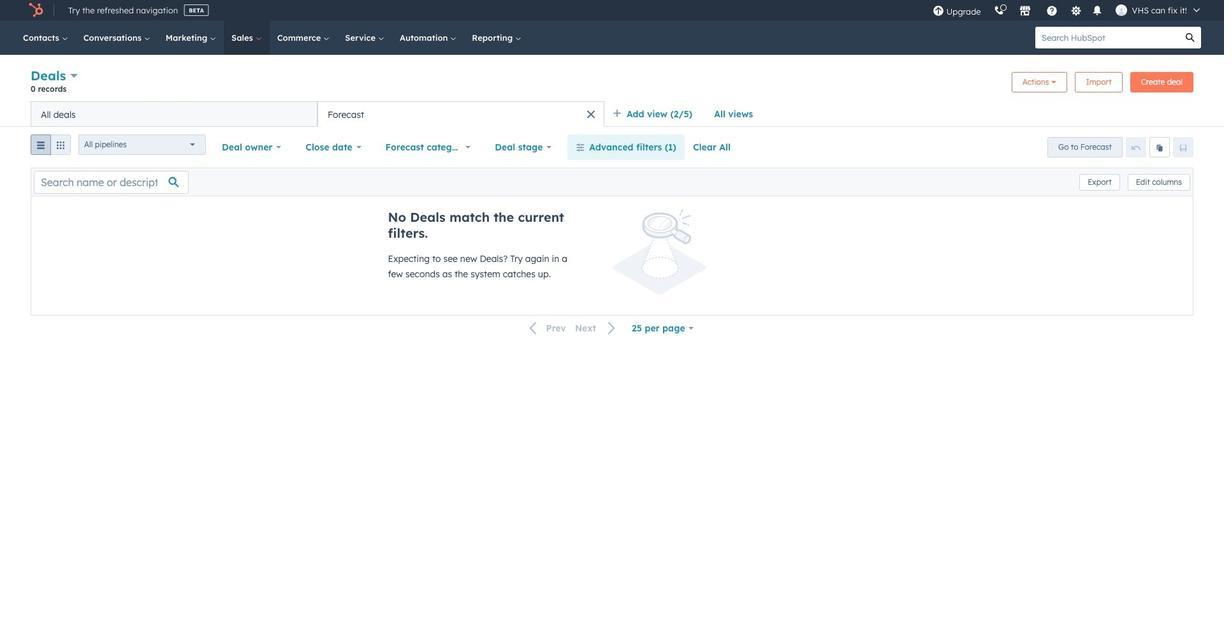Task type: describe. For each thing, give the bounding box(es) containing it.
marketplaces image
[[1020, 6, 1031, 17]]

pagination navigation
[[522, 320, 624, 337]]

jer mill image
[[1116, 4, 1128, 16]]



Task type: vqa. For each thing, say whether or not it's contained in the screenshot.
menu on the top
yes



Task type: locate. For each thing, give the bounding box(es) containing it.
Search name or description search field
[[34, 171, 189, 194]]

group
[[31, 135, 71, 160]]

banner
[[31, 66, 1194, 101]]

Search HubSpot search field
[[1036, 27, 1180, 48]]

menu
[[927, 0, 1210, 20]]



